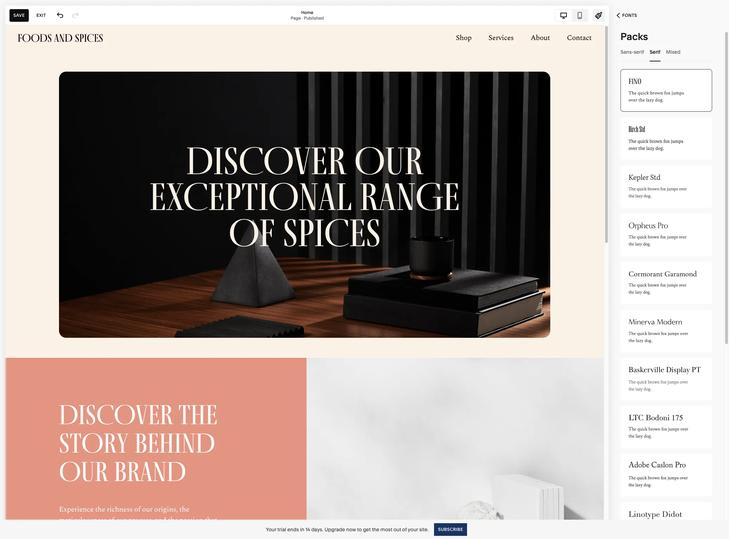Task type: locate. For each thing, give the bounding box(es) containing it.
3 the from the top
[[629, 187, 636, 192]]

4 the quick brown fox jumps over the lazy dog. from the top
[[629, 331, 688, 344]]

over inside fino the quick brown fox jumps over the lazy dog.
[[629, 97, 637, 104]]

0 horizontal spatial std
[[639, 125, 645, 134]]

jumps
[[672, 90, 684, 97], [671, 138, 683, 144], [667, 187, 678, 192], [667, 234, 678, 240], [667, 282, 678, 288], [668, 331, 679, 336], [668, 379, 679, 385], [668, 426, 679, 434], [668, 475, 679, 481]]

7 the from the top
[[629, 379, 636, 385]]

mixed button
[[666, 42, 681, 61]]

0 horizontal spatial pro
[[658, 220, 668, 232]]

std right birch
[[639, 125, 645, 134]]

most
[[381, 526, 392, 533]]

the quick brown fox jumps over the lazy dog. down kepler std
[[629, 187, 687, 199]]

baskerville
[[629, 365, 664, 375]]

the
[[639, 97, 645, 104], [639, 145, 645, 151], [629, 194, 635, 199], [629, 241, 634, 247], [629, 289, 634, 295], [629, 338, 635, 344], [629, 386, 635, 392], [629, 433, 635, 441], [629, 482, 634, 488], [372, 526, 379, 533]]

the down baskerville on the right bottom
[[629, 379, 636, 385]]

the inside ltc bodoni 175 the quick brown fox jumps over the lazy dog.
[[629, 426, 636, 434]]

linotype didot button
[[621, 502, 712, 539]]

·
[[302, 15, 303, 21]]

the
[[629, 90, 637, 97], [629, 138, 637, 144], [629, 187, 636, 192], [629, 234, 636, 240], [629, 282, 636, 288], [629, 331, 636, 336], [629, 379, 636, 385], [629, 426, 636, 434], [629, 475, 636, 481]]

kepler
[[629, 173, 649, 182]]

the quick brown fox jumps over the lazy dog.
[[629, 138, 683, 151], [629, 187, 687, 199], [629, 282, 687, 295], [629, 331, 688, 344], [629, 379, 688, 392]]

2 the quick brown fox jumps over the lazy dog. from the top
[[629, 187, 687, 199]]

0 vertical spatial tab list
[[556, 10, 588, 21]]

0 vertical spatial std
[[639, 125, 645, 134]]

quick down adobe
[[637, 475, 647, 481]]

quick down minerva
[[637, 331, 647, 336]]

pt
[[692, 365, 701, 375]]

quick inside fino the quick brown fox jumps over the lazy dog.
[[638, 90, 649, 97]]

dog. inside adobe caslon pro the quick brown fox jumps over the lazy dog.
[[644, 482, 652, 488]]

your
[[408, 526, 418, 533]]

the quick brown fox jumps over the lazy dog. down birch std
[[629, 138, 683, 151]]

the down minerva
[[629, 331, 636, 336]]

the down orpheus
[[629, 241, 634, 247]]

the down ltc
[[629, 433, 635, 441]]

lazy inside 'orpheus pro the quick brown fox jumps over the lazy dog.'
[[635, 241, 642, 247]]

kepler std
[[629, 173, 661, 182]]

fox inside 'orpheus pro the quick brown fox jumps over the lazy dog.'
[[660, 234, 666, 240]]

the down adobe
[[629, 482, 634, 488]]

fox
[[664, 90, 671, 97], [664, 138, 670, 144], [660, 187, 666, 192], [660, 234, 666, 240], [660, 282, 666, 288], [661, 331, 667, 336], [661, 379, 667, 385], [661, 426, 667, 434], [661, 475, 667, 481]]

now
[[346, 526, 356, 533]]

3 the quick brown fox jumps over the lazy dog. from the top
[[629, 282, 687, 295]]

lazy
[[646, 97, 654, 104], [646, 145, 654, 151], [636, 194, 643, 199], [635, 241, 642, 247], [635, 289, 642, 295], [636, 338, 644, 344], [636, 386, 643, 392], [636, 433, 643, 441], [636, 482, 643, 488]]

fino
[[629, 77, 641, 86]]

pro inside 'orpheus pro the quick brown fox jumps over the lazy dog.'
[[658, 220, 668, 232]]

in
[[300, 526, 304, 533]]

pro right caslon
[[675, 460, 686, 473]]

pro right orpheus
[[658, 220, 668, 232]]

the down fino at the right
[[639, 97, 645, 104]]

serif
[[634, 49, 644, 55]]

tab list
[[556, 10, 588, 21], [621, 42, 712, 61]]

didot
[[662, 509, 682, 519]]

1 the from the top
[[629, 90, 637, 97]]

over inside 'orpheus pro the quick brown fox jumps over the lazy dog.'
[[679, 234, 687, 240]]

the quick brown fox jumps over the lazy dog. down minerva modern
[[629, 331, 688, 344]]

1 vertical spatial std
[[650, 173, 661, 182]]

1 the quick brown fox jumps over the lazy dog. from the top
[[629, 138, 683, 151]]

packs
[[621, 31, 648, 42]]

sans-serif
[[621, 49, 644, 55]]

serif button
[[650, 42, 661, 61]]

1 horizontal spatial std
[[650, 173, 661, 182]]

modern
[[657, 317, 682, 327]]

fox inside ltc bodoni 175 the quick brown fox jumps over the lazy dog.
[[661, 426, 667, 434]]

8 the from the top
[[629, 426, 636, 434]]

jumps inside adobe caslon pro the quick brown fox jumps over the lazy dog.
[[668, 475, 679, 481]]

the down orpheus
[[629, 234, 636, 240]]

1 vertical spatial pro
[[675, 460, 686, 473]]

garamond
[[665, 269, 697, 279]]

linotype
[[629, 509, 660, 519]]

save
[[13, 12, 25, 18]]

dog. inside ltc bodoni 175 the quick brown fox jumps over the lazy dog.
[[644, 433, 652, 441]]

save button
[[9, 9, 29, 22]]

the down ltc
[[629, 426, 636, 434]]

ltc
[[629, 413, 644, 423]]

tab list containing sans-serif
[[621, 42, 712, 61]]

the quick brown fox jumps over the lazy dog. down cormorant garamond
[[629, 282, 687, 295]]

std
[[639, 125, 645, 134], [650, 173, 661, 182]]

the inside 'orpheus pro the quick brown fox jumps over the lazy dog.'
[[629, 241, 634, 247]]

home
[[301, 10, 313, 15]]

the quick brown fox jumps over the lazy dog. down baskerville display pt
[[629, 379, 688, 392]]

brown
[[650, 90, 663, 97], [650, 138, 662, 144], [648, 187, 659, 192], [648, 234, 659, 240], [648, 282, 659, 288], [648, 331, 660, 336], [648, 379, 660, 385], [649, 426, 660, 434], [648, 475, 660, 481]]

5 the quick brown fox jumps over the lazy dog. from the top
[[629, 379, 688, 392]]

the down cormorant
[[629, 289, 634, 295]]

the down the kepler
[[629, 187, 636, 192]]

1 horizontal spatial pro
[[675, 460, 686, 473]]

the down the kepler
[[629, 194, 635, 199]]

4 the from the top
[[629, 234, 636, 240]]

ltc bodoni 175 the quick brown fox jumps over the lazy dog.
[[629, 413, 688, 441]]

the down birch
[[629, 138, 637, 144]]

lazy inside ltc bodoni 175 the quick brown fox jumps over the lazy dog.
[[636, 433, 643, 441]]

quick inside 'orpheus pro the quick brown fox jumps over the lazy dog.'
[[637, 234, 647, 240]]

days.
[[311, 526, 323, 533]]

mixed
[[666, 49, 681, 55]]

the down cormorant
[[629, 282, 636, 288]]

quick
[[638, 90, 649, 97], [638, 138, 649, 144], [637, 187, 647, 192], [637, 234, 647, 240], [637, 282, 647, 288], [637, 331, 647, 336], [637, 379, 647, 385], [637, 426, 648, 434], [637, 475, 647, 481]]

pro
[[658, 220, 668, 232], [675, 460, 686, 473]]

the inside fino the quick brown fox jumps over the lazy dog.
[[629, 90, 637, 97]]

to
[[357, 526, 362, 533]]

quick down fino at the right
[[638, 90, 649, 97]]

14
[[305, 526, 310, 533]]

9 the from the top
[[629, 475, 636, 481]]

quick down cormorant
[[637, 282, 647, 288]]

jumps inside ltc bodoni 175 the quick brown fox jumps over the lazy dog.
[[668, 426, 679, 434]]

the down fino at the right
[[629, 90, 637, 97]]

dog. inside 'orpheus pro the quick brown fox jumps over the lazy dog.'
[[643, 241, 651, 247]]

over
[[629, 97, 637, 104], [629, 145, 637, 151], [679, 187, 687, 192], [679, 234, 687, 240], [679, 282, 687, 288], [680, 331, 688, 336], [680, 379, 688, 385], [681, 426, 688, 434], [680, 475, 688, 481]]

sans-serif button
[[621, 42, 644, 61]]

1 vertical spatial tab list
[[621, 42, 712, 61]]

1 horizontal spatial tab list
[[621, 42, 712, 61]]

the down adobe
[[629, 475, 636, 481]]

cormorant
[[629, 269, 663, 279]]

minerva
[[629, 317, 655, 327]]

quick down orpheus
[[637, 234, 647, 240]]

std right the kepler
[[650, 173, 661, 182]]

2 the from the top
[[629, 138, 637, 144]]

linotype didot
[[629, 509, 682, 519]]

dog.
[[655, 97, 664, 104], [656, 145, 664, 151], [644, 194, 652, 199], [643, 241, 651, 247], [643, 289, 651, 295], [645, 338, 653, 344], [644, 386, 652, 392], [644, 433, 652, 441], [644, 482, 652, 488]]

0 vertical spatial pro
[[658, 220, 668, 232]]

quick down ltc
[[637, 426, 648, 434]]



Task type: vqa. For each thing, say whether or not it's contained in the screenshot.
"Granville"
no



Task type: describe. For each thing, give the bounding box(es) containing it.
lazy inside fino the quick brown fox jumps over the lazy dog.
[[646, 97, 654, 104]]

the inside adobe caslon pro the quick brown fox jumps over the lazy dog.
[[629, 482, 634, 488]]

get
[[363, 526, 371, 533]]

std for kepler std
[[650, 173, 661, 182]]

quick down birch std
[[638, 138, 649, 144]]

the quick brown fox jumps over the lazy dog. for birch
[[629, 138, 683, 151]]

of
[[402, 526, 407, 533]]

home page · published
[[291, 10, 324, 21]]

the inside adobe caslon pro the quick brown fox jumps over the lazy dog.
[[629, 475, 636, 481]]

cormorant garamond
[[629, 269, 697, 279]]

quick down baskerville on the right bottom
[[637, 379, 647, 385]]

exit
[[36, 12, 46, 18]]

published
[[304, 15, 324, 21]]

the inside 'orpheus pro the quick brown fox jumps over the lazy dog.'
[[629, 234, 636, 240]]

pro inside adobe caslon pro the quick brown fox jumps over the lazy dog.
[[675, 460, 686, 473]]

baskerville display pt
[[629, 365, 701, 375]]

trial
[[277, 526, 286, 533]]

the inside fino the quick brown fox jumps over the lazy dog.
[[639, 97, 645, 104]]

brown inside fino the quick brown fox jumps over the lazy dog.
[[650, 90, 663, 97]]

0 horizontal spatial tab list
[[556, 10, 588, 21]]

the quick brown fox jumps over the lazy dog. for cormorant
[[629, 282, 687, 295]]

quick down kepler std
[[637, 187, 647, 192]]

fonts button
[[609, 8, 645, 23]]

upgrade
[[325, 526, 345, 533]]

display
[[666, 365, 690, 375]]

the inside ltc bodoni 175 the quick brown fox jumps over the lazy dog.
[[629, 433, 635, 441]]

the right get at the bottom
[[372, 526, 379, 533]]

fonts
[[622, 13, 637, 18]]

orpheus pro the quick brown fox jumps over the lazy dog.
[[629, 220, 687, 247]]

out
[[394, 526, 401, 533]]

adobe caslon pro the quick brown fox jumps over the lazy dog.
[[629, 460, 688, 488]]

over inside ltc bodoni 175 the quick brown fox jumps over the lazy dog.
[[681, 426, 688, 434]]

ends
[[287, 526, 299, 533]]

fox inside adobe caslon pro the quick brown fox jumps over the lazy dog.
[[661, 475, 667, 481]]

quick inside ltc bodoni 175 the quick brown fox jumps over the lazy dog.
[[637, 426, 648, 434]]

brown inside adobe caslon pro the quick brown fox jumps over the lazy dog.
[[648, 475, 660, 481]]

jumps inside fino the quick brown fox jumps over the lazy dog.
[[672, 90, 684, 97]]

the quick brown fox jumps over the lazy dog. for baskerville
[[629, 379, 688, 392]]

6 the from the top
[[629, 331, 636, 336]]

minerva modern
[[629, 317, 682, 327]]

orpheus
[[629, 220, 656, 232]]

brown inside 'orpheus pro the quick brown fox jumps over the lazy dog.'
[[648, 234, 659, 240]]

caslon
[[651, 460, 673, 473]]

subscribe
[[438, 527, 463, 532]]

the down birch std
[[639, 145, 645, 151]]

sans-
[[621, 49, 634, 55]]

exit button
[[33, 9, 50, 22]]

bodoni
[[646, 413, 670, 423]]

175
[[672, 413, 683, 423]]

jumps inside 'orpheus pro the quick brown fox jumps over the lazy dog.'
[[667, 234, 678, 240]]

birch std
[[629, 125, 645, 134]]

dog. inside fino the quick brown fox jumps over the lazy dog.
[[655, 97, 664, 104]]

the quick brown fox jumps over the lazy dog. for kepler
[[629, 187, 687, 199]]

serif
[[650, 49, 661, 55]]

fox inside fino the quick brown fox jumps over the lazy dog.
[[664, 90, 671, 97]]

brown inside ltc bodoni 175 the quick brown fox jumps over the lazy dog.
[[649, 426, 660, 434]]

quick inside adobe caslon pro the quick brown fox jumps over the lazy dog.
[[637, 475, 647, 481]]

the quick brown fox jumps over the lazy dog. for minerva
[[629, 331, 688, 344]]

adobe
[[629, 460, 649, 473]]

subscribe button
[[434, 523, 467, 536]]

site.
[[419, 526, 429, 533]]

5 the from the top
[[629, 282, 636, 288]]

the down baskerville on the right bottom
[[629, 386, 635, 392]]

birch
[[629, 125, 638, 134]]

std for birch std
[[639, 125, 645, 134]]

lazy inside adobe caslon pro the quick brown fox jumps over the lazy dog.
[[636, 482, 643, 488]]

your trial ends in 14 days. upgrade now to get the most out of your site.
[[266, 526, 429, 533]]

over inside adobe caslon pro the quick brown fox jumps over the lazy dog.
[[680, 475, 688, 481]]

page
[[291, 15, 301, 21]]

the down minerva
[[629, 338, 635, 344]]

your
[[266, 526, 276, 533]]

fino the quick brown fox jumps over the lazy dog.
[[629, 77, 684, 104]]



